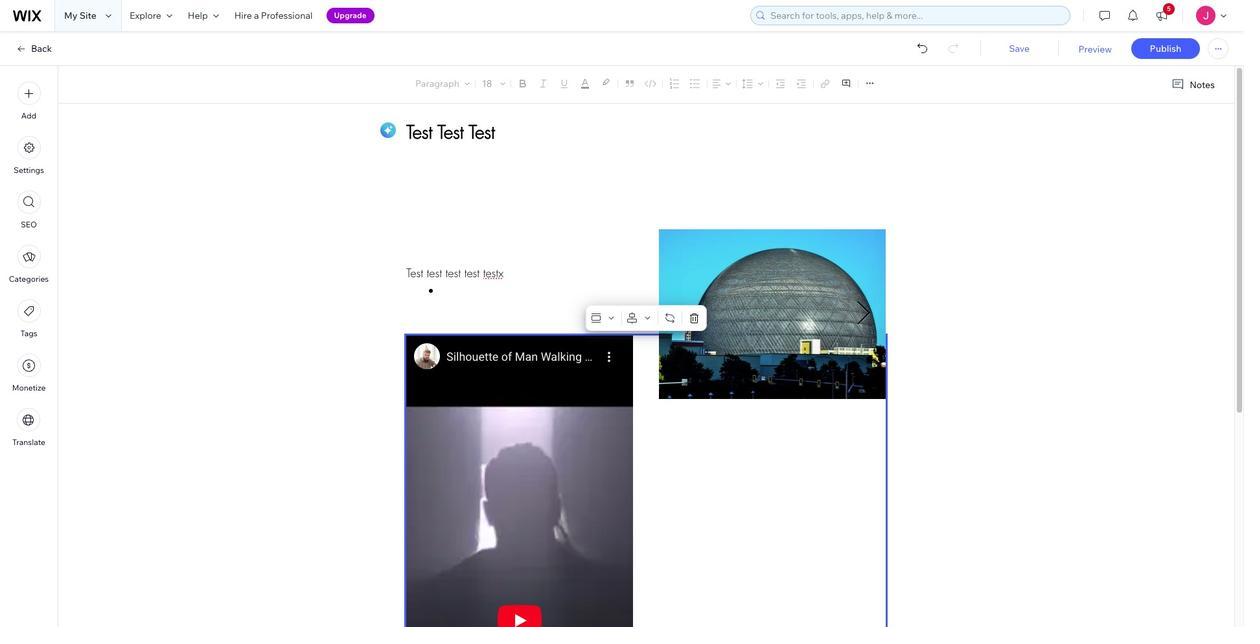 Task type: locate. For each thing, give the bounding box(es) containing it.
settings button
[[14, 136, 44, 175]]

upgrade button
[[326, 8, 374, 23]]

menu
[[0, 74, 58, 455]]

monetize button
[[12, 354, 46, 393]]

paragraph button
[[413, 75, 472, 93]]

seo
[[21, 220, 37, 229]]

translate
[[12, 437, 45, 447]]

categories button
[[9, 245, 49, 284]]

a
[[254, 10, 259, 21]]

site
[[79, 10, 96, 21]]

1 test from the left
[[427, 266, 442, 281]]

2 horizontal spatial test
[[464, 266, 480, 281]]

back
[[31, 43, 52, 54]]

test
[[427, 266, 442, 281], [446, 266, 461, 281], [464, 266, 480, 281]]

my site
[[64, 10, 96, 21]]

add button
[[17, 82, 40, 121]]

hire a professional link
[[227, 0, 320, 31]]

back button
[[16, 43, 52, 54]]

monetize
[[12, 383, 46, 393]]

test test test test testx
[[406, 266, 504, 281]]

settings
[[14, 165, 44, 175]]

help button
[[180, 0, 227, 31]]

1 horizontal spatial test
[[446, 266, 461, 281]]

tags
[[20, 329, 37, 338]]

hire
[[234, 10, 252, 21]]

0 horizontal spatial test
[[427, 266, 442, 281]]

5
[[1167, 5, 1171, 13]]

seo button
[[17, 190, 40, 229]]

5 button
[[1147, 0, 1176, 31]]

notes button
[[1166, 76, 1219, 93]]

menu containing add
[[0, 74, 58, 455]]

2 test from the left
[[446, 266, 461, 281]]

upgrade
[[334, 10, 367, 20]]

hire a professional
[[234, 10, 313, 21]]

add
[[21, 111, 36, 121]]



Task type: describe. For each thing, give the bounding box(es) containing it.
tags button
[[17, 299, 40, 338]]

my
[[64, 10, 77, 21]]

help
[[188, 10, 208, 21]]

publish
[[1150, 43, 1181, 54]]

professional
[[261, 10, 313, 21]]

notes
[[1190, 79, 1215, 90]]

preview button
[[1078, 43, 1112, 55]]

publish button
[[1131, 38, 1200, 59]]

test
[[406, 266, 423, 281]]

Search for tools, apps, help & more... field
[[767, 6, 1066, 25]]

testx
[[483, 266, 504, 281]]

paragraph
[[415, 78, 459, 89]]

explore
[[130, 10, 161, 21]]

translate button
[[12, 408, 45, 447]]

3 test from the left
[[464, 266, 480, 281]]

Add a Catchy Title text field
[[406, 120, 871, 144]]

preview
[[1078, 43, 1112, 55]]

save button
[[993, 43, 1045, 54]]

save
[[1009, 43, 1030, 54]]

categories
[[9, 274, 49, 284]]



Task type: vqa. For each thing, say whether or not it's contained in the screenshot.
DESIGN ELEMENTS
no



